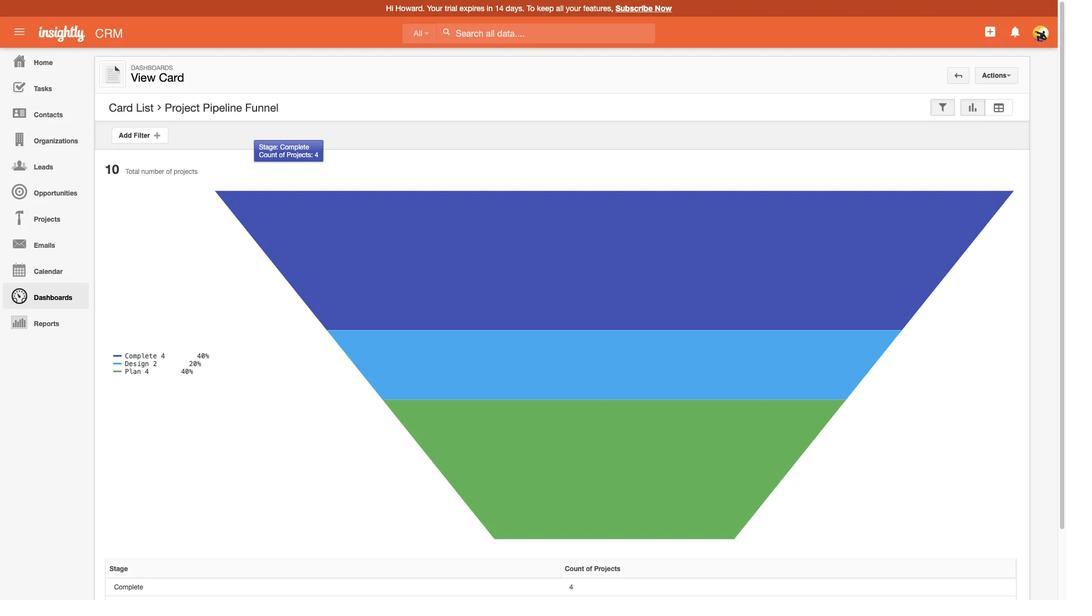 Task type: vqa. For each thing, say whether or not it's contained in the screenshot.
Cancel
no



Task type: describe. For each thing, give the bounding box(es) containing it.
features,
[[584, 4, 614, 13]]

add
[[119, 131, 132, 139]]

opportunities
[[34, 189, 77, 197]]

4 inside stage: complete count of projects: 4
[[315, 151, 319, 159]]

2 cell from the left
[[561, 596, 1017, 600]]

hi howard. your trial expires in 14 days. to keep all your features, subscribe now
[[386, 4, 672, 13]]

white image
[[443, 28, 451, 36]]

1 vertical spatial count
[[565, 565, 585, 572]]

4 cell
[[561, 578, 1017, 596]]

hi
[[386, 4, 394, 13]]

projects inside projects link
[[34, 215, 60, 223]]

Search all data.... text field
[[437, 23, 656, 43]]

reports link
[[3, 309, 89, 335]]

home link
[[3, 48, 89, 74]]

contacts link
[[3, 100, 89, 126]]

expires
[[460, 4, 485, 13]]

list
[[136, 101, 154, 114]]

organizations link
[[3, 126, 89, 152]]

projects:
[[287, 151, 313, 159]]

filter
[[134, 131, 150, 139]]

subscribe now link
[[616, 4, 672, 13]]

navigation containing home
[[0, 48, 89, 335]]

dashboards link
[[3, 283, 89, 309]]

card image
[[102, 63, 124, 85]]

stage
[[110, 565, 128, 572]]

total number of projects
[[126, 168, 198, 175]]

4 inside cell
[[570, 583, 574, 591]]

add filter
[[119, 131, 154, 139]]

stage:
[[259, 143, 278, 151]]

home
[[34, 58, 53, 66]]

dashboards for dashboards
[[34, 293, 72, 301]]

total
[[126, 168, 140, 175]]

card inside dashboards view card
[[159, 71, 184, 84]]

pipeline
[[203, 101, 242, 114]]

row containing complete
[[106, 578, 1017, 596]]

all
[[414, 29, 423, 38]]

actions button
[[976, 67, 1019, 84]]

card list
[[109, 101, 154, 114]]

reports
[[34, 320, 59, 327]]

count inside stage: complete count of projects: 4
[[259, 151, 277, 159]]

notifications image
[[1009, 25, 1023, 38]]

1 cell from the left
[[106, 596, 561, 600]]

dashboards for dashboards view card
[[131, 64, 173, 71]]

0 horizontal spatial of
[[166, 168, 172, 175]]

10
[[105, 161, 119, 177]]

howard.
[[396, 4, 425, 13]]

leads
[[34, 163, 53, 171]]

plus image
[[154, 131, 162, 139]]

projects
[[174, 168, 198, 175]]

row containing stage
[[106, 559, 1017, 578]]

all link
[[403, 24, 436, 44]]

stage: complete count of projects: 4
[[259, 143, 319, 159]]

all
[[556, 4, 564, 13]]

complete inside cell
[[114, 583, 143, 591]]

tasks link
[[3, 74, 89, 100]]



Task type: locate. For each thing, give the bounding box(es) containing it.
1 horizontal spatial card
[[159, 71, 184, 84]]

emails link
[[3, 231, 89, 257]]

cell
[[106, 596, 561, 600], [561, 596, 1017, 600]]

your
[[566, 4, 582, 13]]

dashboards right card "icon"
[[131, 64, 173, 71]]

projects
[[34, 215, 60, 223], [595, 565, 621, 572]]

project pipeline funnel
[[165, 101, 279, 114]]

to
[[527, 4, 535, 13]]

1 horizontal spatial complete
[[280, 143, 309, 151]]

trial
[[445, 4, 458, 13]]

card
[[159, 71, 184, 84], [109, 101, 133, 114]]

calendar
[[34, 267, 63, 275]]

card list link
[[109, 101, 154, 114]]

4 down count of projects
[[570, 583, 574, 591]]

14
[[495, 4, 504, 13]]

project
[[165, 101, 200, 114]]

0 horizontal spatial count
[[259, 151, 277, 159]]

1 horizontal spatial count
[[565, 565, 585, 572]]

dashboards inside dashboards view card
[[131, 64, 173, 71]]

back image
[[955, 72, 963, 79]]

1 vertical spatial 4
[[570, 583, 574, 591]]

view
[[131, 71, 156, 84]]

funnel
[[245, 101, 279, 114]]

4 right "projects:"
[[315, 151, 319, 159]]

1 vertical spatial dashboards
[[34, 293, 72, 301]]

table image
[[993, 104, 1006, 111]]

your
[[427, 4, 443, 13]]

projects link
[[3, 204, 89, 231]]

3 row from the top
[[106, 596, 1017, 600]]

0 horizontal spatial card
[[109, 101, 133, 114]]

dashboards
[[131, 64, 173, 71], [34, 293, 72, 301]]

add filter link
[[112, 127, 169, 144]]

row group
[[106, 578, 1017, 600]]

in
[[487, 4, 493, 13]]

opportunities link
[[3, 178, 89, 204]]

row group containing complete
[[106, 578, 1017, 600]]

2 vertical spatial of
[[586, 565, 593, 572]]

1 horizontal spatial of
[[279, 151, 285, 159]]

0 vertical spatial 4
[[315, 151, 319, 159]]

dashboards inside navigation
[[34, 293, 72, 301]]

count of projects
[[565, 565, 621, 572]]

dashboards up reports link
[[34, 293, 72, 301]]

organizations
[[34, 137, 78, 144]]

row
[[106, 559, 1017, 578], [106, 578, 1017, 596], [106, 596, 1017, 600]]

card left list
[[109, 101, 133, 114]]

1 horizontal spatial projects
[[595, 565, 621, 572]]

2 horizontal spatial of
[[586, 565, 593, 572]]

0 horizontal spatial complete
[[114, 583, 143, 591]]

of inside stage: complete count of projects: 4
[[279, 151, 285, 159]]

complete
[[280, 143, 309, 151], [114, 583, 143, 591]]

subscribe
[[616, 4, 653, 13]]

0 vertical spatial complete
[[280, 143, 309, 151]]

dashboards view card
[[131, 64, 184, 84]]

complete up "projects:"
[[280, 143, 309, 151]]

1 vertical spatial of
[[166, 168, 172, 175]]

1 vertical spatial card
[[109, 101, 133, 114]]

keep
[[537, 4, 554, 13]]

number
[[141, 168, 164, 175]]

now
[[655, 4, 672, 13]]

filter image
[[939, 104, 949, 111]]

0 vertical spatial of
[[279, 151, 285, 159]]

calendar link
[[3, 257, 89, 283]]

chart image
[[969, 104, 979, 111]]

2 row from the top
[[106, 578, 1017, 596]]

card right view
[[159, 71, 184, 84]]

1 vertical spatial projects
[[595, 565, 621, 572]]

count
[[259, 151, 277, 159], [565, 565, 585, 572]]

leads link
[[3, 152, 89, 178]]

1 horizontal spatial dashboards
[[131, 64, 173, 71]]

0 horizontal spatial projects
[[34, 215, 60, 223]]

1 horizontal spatial 4
[[570, 583, 574, 591]]

crm
[[95, 26, 123, 40]]

0 vertical spatial projects
[[34, 215, 60, 223]]

1 row from the top
[[106, 559, 1017, 578]]

contacts
[[34, 111, 63, 118]]

0 vertical spatial count
[[259, 151, 277, 159]]

complete cell
[[106, 578, 561, 596]]

days.
[[506, 4, 525, 13]]

0 vertical spatial card
[[159, 71, 184, 84]]

0 horizontal spatial 4
[[315, 151, 319, 159]]

complete down the stage
[[114, 583, 143, 591]]

actions
[[983, 72, 1007, 79]]

of
[[279, 151, 285, 159], [166, 168, 172, 175], [586, 565, 593, 572]]

0 horizontal spatial dashboards
[[34, 293, 72, 301]]

tasks
[[34, 84, 52, 92]]

1 vertical spatial complete
[[114, 583, 143, 591]]

4
[[315, 151, 319, 159], [570, 583, 574, 591]]

0 vertical spatial dashboards
[[131, 64, 173, 71]]

navigation
[[0, 48, 89, 335]]

emails
[[34, 241, 55, 249]]

complete inside stage: complete count of projects: 4
[[280, 143, 309, 151]]



